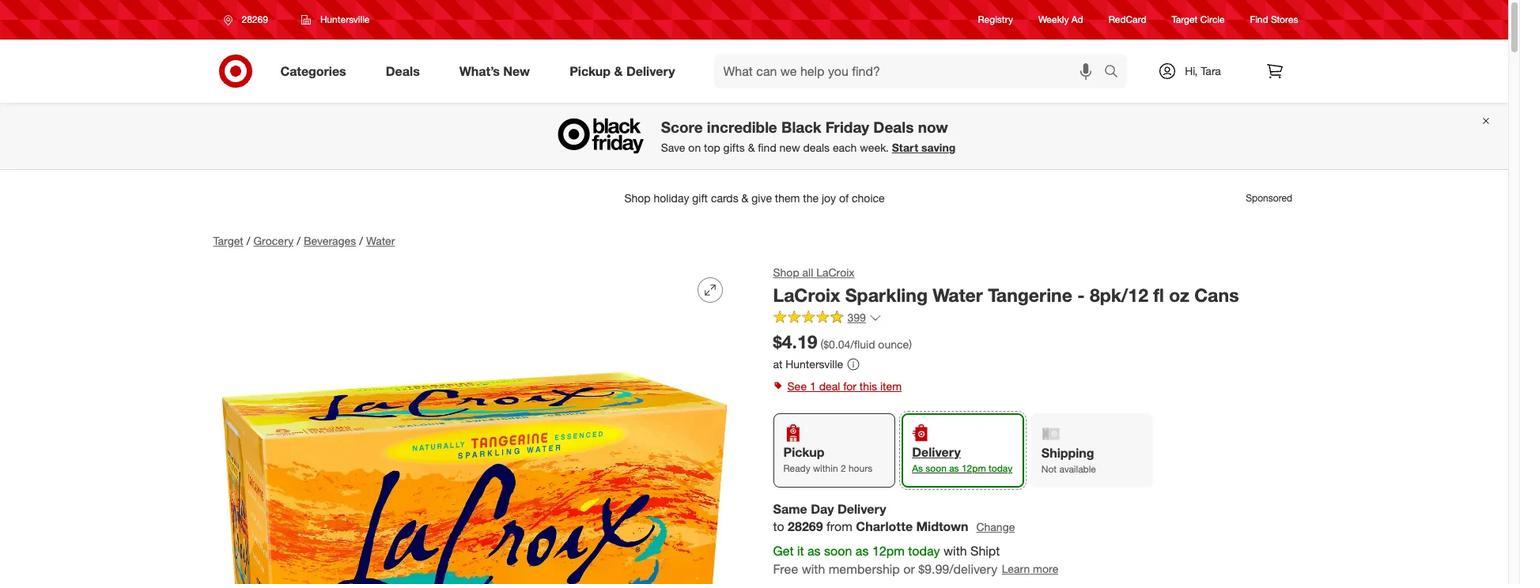 Task type: describe. For each thing, give the bounding box(es) containing it.
$9.99/delivery
[[919, 562, 998, 578]]

find stores
[[1251, 14, 1299, 26]]

weekly
[[1039, 14, 1069, 26]]

get
[[773, 544, 794, 560]]

target for target circle
[[1172, 14, 1198, 26]]

pickup for &
[[570, 63, 611, 79]]

target / grocery / beverages / water
[[213, 234, 395, 248]]

& inside the score incredible black friday deals now save on top gifts & find new deals each week. start saving
[[748, 141, 755, 154]]

grocery link
[[254, 234, 294, 248]]

as inside "delivery as soon as 12pm today"
[[950, 463, 959, 475]]

this
[[860, 380, 878, 394]]

1 horizontal spatial huntersville
[[786, 357, 844, 371]]

friday
[[826, 118, 870, 136]]

oz
[[1170, 284, 1190, 306]]

same day delivery
[[773, 501, 887, 517]]

delivery inside "delivery as soon as 12pm today"
[[912, 445, 961, 461]]

stores
[[1272, 14, 1299, 26]]

as
[[912, 463, 923, 475]]

)
[[909, 338, 912, 351]]

what's new link
[[446, 54, 550, 89]]

learn
[[1002, 563, 1030, 576]]

water link
[[366, 234, 395, 248]]

incredible
[[707, 118, 778, 136]]

saving
[[922, 141, 956, 154]]

score
[[661, 118, 703, 136]]

hi, tara
[[1185, 64, 1222, 78]]

black
[[782, 118, 822, 136]]

save
[[661, 141, 686, 154]]

available
[[1060, 464, 1097, 476]]

0 vertical spatial deals
[[386, 63, 420, 79]]

change button
[[976, 519, 1016, 537]]

top
[[704, 141, 721, 154]]

0 horizontal spatial as
[[808, 544, 821, 560]]

0 vertical spatial lacroix
[[817, 266, 855, 279]]

sparkling
[[846, 284, 928, 306]]

see 1 deal for this item link
[[773, 376, 1296, 398]]

water inside shop all lacroix lacroix sparkling water tangerine - 8pk/12 fl oz cans
[[933, 284, 983, 306]]

learn more button
[[1002, 561, 1060, 579]]

2
[[841, 463, 846, 475]]

on
[[689, 141, 701, 154]]

each
[[833, 141, 857, 154]]

to
[[773, 519, 785, 535]]

hi,
[[1185, 64, 1198, 78]]

within
[[813, 463, 838, 475]]

2 / from the left
[[297, 234, 301, 248]]

find stores link
[[1251, 13, 1299, 27]]

cans
[[1195, 284, 1239, 306]]

what's new
[[460, 63, 530, 79]]

shop all lacroix lacroix sparkling water tangerine - 8pk/12 fl oz cans
[[773, 266, 1239, 306]]

pickup ready within 2 hours
[[784, 445, 873, 475]]

-
[[1078, 284, 1085, 306]]

target circle
[[1172, 14, 1225, 26]]

399
[[848, 311, 866, 324]]

huntersville button
[[291, 6, 380, 34]]

target link
[[213, 234, 244, 248]]

find
[[758, 141, 777, 154]]

delivery as soon as 12pm today
[[912, 445, 1013, 475]]

1
[[810, 380, 816, 394]]

/fluid
[[851, 338, 875, 351]]

$4.19
[[773, 331, 818, 353]]

shipt
[[971, 544, 1000, 560]]

see
[[788, 380, 807, 394]]

What can we help you find? suggestions appear below search field
[[714, 54, 1108, 89]]

tangerine
[[988, 284, 1073, 306]]

1 vertical spatial lacroix
[[773, 284, 841, 306]]

registry
[[978, 14, 1014, 26]]

categories link
[[267, 54, 366, 89]]

midtown
[[917, 519, 969, 535]]

more
[[1033, 563, 1059, 576]]

399 link
[[773, 310, 882, 328]]

categories
[[280, 63, 346, 79]]

at
[[773, 357, 783, 371]]

from
[[827, 519, 853, 535]]

0 horizontal spatial with
[[802, 562, 826, 578]]

redcard link
[[1109, 13, 1147, 27]]

what's
[[460, 63, 500, 79]]



Task type: locate. For each thing, give the bounding box(es) containing it.
lacroix down all
[[773, 284, 841, 306]]

0 vertical spatial huntersville
[[320, 13, 370, 25]]

day
[[811, 501, 834, 517]]

huntersville inside huntersville "dropdown button"
[[320, 13, 370, 25]]

shipping
[[1042, 446, 1095, 462]]

soon right as
[[926, 463, 947, 475]]

1 horizontal spatial 12pm
[[962, 463, 986, 475]]

tara
[[1201, 64, 1222, 78]]

pickup up ready
[[784, 445, 825, 461]]

lacroix right all
[[817, 266, 855, 279]]

0 vertical spatial delivery
[[627, 63, 675, 79]]

1 vertical spatial with
[[802, 562, 826, 578]]

soon inside the get it as soon as 12pm today with shipt free with membership or $9.99/delivery learn more
[[824, 544, 853, 560]]

1 horizontal spatial with
[[944, 544, 967, 560]]

at huntersville
[[773, 357, 844, 371]]

see 1 deal for this item
[[788, 380, 902, 394]]

1 vertical spatial 12pm
[[873, 544, 905, 560]]

/
[[247, 234, 250, 248], [297, 234, 301, 248], [359, 234, 363, 248]]

delivery up as
[[912, 445, 961, 461]]

0 vertical spatial soon
[[926, 463, 947, 475]]

hours
[[849, 463, 873, 475]]

membership
[[829, 562, 900, 578]]

0 horizontal spatial today
[[909, 544, 940, 560]]

0 vertical spatial today
[[989, 463, 1013, 475]]

/ right the grocery
[[297, 234, 301, 248]]

beverages
[[304, 234, 356, 248]]

deals
[[803, 141, 830, 154]]

today up or
[[909, 544, 940, 560]]

1 horizontal spatial deals
[[874, 118, 914, 136]]

1 vertical spatial delivery
[[912, 445, 961, 461]]

for
[[844, 380, 857, 394]]

28269
[[242, 13, 268, 25], [788, 519, 823, 535]]

1 vertical spatial huntersville
[[786, 357, 844, 371]]

deal
[[819, 380, 841, 394]]

pickup & delivery link
[[556, 54, 695, 89]]

deals up start
[[874, 118, 914, 136]]

2 horizontal spatial as
[[950, 463, 959, 475]]

as right as
[[950, 463, 959, 475]]

2 horizontal spatial /
[[359, 234, 363, 248]]

advertisement region
[[201, 180, 1308, 218]]

1 horizontal spatial pickup
[[784, 445, 825, 461]]

pickup & delivery
[[570, 63, 675, 79]]

1 vertical spatial today
[[909, 544, 940, 560]]

delivery up score
[[627, 63, 675, 79]]

0 horizontal spatial soon
[[824, 544, 853, 560]]

1 horizontal spatial as
[[856, 544, 869, 560]]

new
[[780, 141, 800, 154]]

with
[[944, 544, 967, 560], [802, 562, 826, 578]]

(
[[821, 338, 824, 351]]

delivery up from
[[838, 501, 887, 517]]

1 vertical spatial target
[[213, 234, 244, 248]]

same
[[773, 501, 808, 517]]

soon inside "delivery as soon as 12pm today"
[[926, 463, 947, 475]]

deals left what's
[[386, 63, 420, 79]]

1 horizontal spatial delivery
[[838, 501, 887, 517]]

lacroix sparkling water tangerine - 8pk/12 fl oz cans, 1 of 11 image
[[213, 265, 735, 585]]

from charlotte midtown
[[827, 519, 969, 535]]

registry link
[[978, 13, 1014, 27]]

gifts
[[724, 141, 745, 154]]

search button
[[1097, 54, 1135, 92]]

as
[[950, 463, 959, 475], [808, 544, 821, 560], [856, 544, 869, 560]]

redcard
[[1109, 14, 1147, 26]]

1 / from the left
[[247, 234, 250, 248]]

0 vertical spatial 28269
[[242, 13, 268, 25]]

$0.04
[[824, 338, 851, 351]]

today inside the get it as soon as 12pm today with shipt free with membership or $9.99/delivery learn more
[[909, 544, 940, 560]]

pickup for ready
[[784, 445, 825, 461]]

lacroix
[[817, 266, 855, 279], [773, 284, 841, 306]]

get it as soon as 12pm today with shipt free with membership or $9.99/delivery learn more
[[773, 544, 1059, 578]]

12pm down charlotte
[[873, 544, 905, 560]]

with down it
[[802, 562, 826, 578]]

1 horizontal spatial 28269
[[788, 519, 823, 535]]

change
[[977, 520, 1015, 534]]

deals inside the score incredible black friday deals now save on top gifts & find new deals each week. start saving
[[874, 118, 914, 136]]

2 horizontal spatial delivery
[[912, 445, 961, 461]]

0 vertical spatial with
[[944, 544, 967, 560]]

grocery
[[254, 234, 294, 248]]

0 horizontal spatial water
[[366, 234, 395, 248]]

0 vertical spatial pickup
[[570, 63, 611, 79]]

1 horizontal spatial soon
[[926, 463, 947, 475]]

0 horizontal spatial &
[[614, 63, 623, 79]]

0 horizontal spatial delivery
[[627, 63, 675, 79]]

pickup inside pickup ready within 2 hours
[[784, 445, 825, 461]]

search
[[1097, 65, 1135, 80]]

soon down from
[[824, 544, 853, 560]]

target left the grocery
[[213, 234, 244, 248]]

0 horizontal spatial 12pm
[[873, 544, 905, 560]]

or
[[904, 562, 915, 578]]

as right it
[[808, 544, 821, 560]]

shipping not available
[[1042, 446, 1097, 476]]

all
[[803, 266, 814, 279]]

new
[[504, 63, 530, 79]]

now
[[918, 118, 948, 136]]

1 vertical spatial water
[[933, 284, 983, 306]]

today left not
[[989, 463, 1013, 475]]

target left circle
[[1172, 14, 1198, 26]]

0 vertical spatial &
[[614, 63, 623, 79]]

3 / from the left
[[359, 234, 363, 248]]

today inside "delivery as soon as 12pm today"
[[989, 463, 1013, 475]]

ounce
[[879, 338, 909, 351]]

ad
[[1072, 14, 1084, 26]]

0 horizontal spatial deals
[[386, 63, 420, 79]]

as up membership
[[856, 544, 869, 560]]

1 horizontal spatial target
[[1172, 14, 1198, 26]]

1 vertical spatial &
[[748, 141, 755, 154]]

pickup right "new"
[[570, 63, 611, 79]]

1 horizontal spatial /
[[297, 234, 301, 248]]

12pm inside the get it as soon as 12pm today with shipt free with membership or $9.99/delivery learn more
[[873, 544, 905, 560]]

weekly ad link
[[1039, 13, 1084, 27]]

0 vertical spatial water
[[366, 234, 395, 248]]

28269 inside dropdown button
[[242, 13, 268, 25]]

0 horizontal spatial 28269
[[242, 13, 268, 25]]

fl
[[1154, 284, 1165, 306]]

huntersville down (
[[786, 357, 844, 371]]

it
[[798, 544, 804, 560]]

item
[[881, 380, 902, 394]]

1 vertical spatial 28269
[[788, 519, 823, 535]]

soon
[[926, 463, 947, 475], [824, 544, 853, 560]]

0 vertical spatial target
[[1172, 14, 1198, 26]]

week.
[[860, 141, 889, 154]]

$4.19 ( $0.04 /fluid ounce )
[[773, 331, 912, 353]]

0 horizontal spatial target
[[213, 234, 244, 248]]

target circle link
[[1172, 13, 1225, 27]]

weekly ad
[[1039, 14, 1084, 26]]

delivery for pickup & delivery
[[627, 63, 675, 79]]

1 vertical spatial deals
[[874, 118, 914, 136]]

0 horizontal spatial /
[[247, 234, 250, 248]]

start
[[892, 141, 919, 154]]

/ right 'target' link
[[247, 234, 250, 248]]

delivery
[[627, 63, 675, 79], [912, 445, 961, 461], [838, 501, 887, 517]]

score incredible black friday deals now save on top gifts & find new deals each week. start saving
[[661, 118, 956, 154]]

12pm inside "delivery as soon as 12pm today"
[[962, 463, 986, 475]]

1 vertical spatial soon
[[824, 544, 853, 560]]

28269 button
[[213, 6, 285, 34]]

0 vertical spatial 12pm
[[962, 463, 986, 475]]

beverages link
[[304, 234, 356, 248]]

today
[[989, 463, 1013, 475], [909, 544, 940, 560]]

free
[[773, 562, 799, 578]]

1 horizontal spatial today
[[989, 463, 1013, 475]]

1 vertical spatial pickup
[[784, 445, 825, 461]]

target
[[1172, 14, 1198, 26], [213, 234, 244, 248]]

1 horizontal spatial &
[[748, 141, 755, 154]]

ready
[[784, 463, 811, 475]]

water right beverages
[[366, 234, 395, 248]]

8pk/12
[[1090, 284, 1149, 306]]

12pm right as
[[962, 463, 986, 475]]

/ left water link
[[359, 234, 363, 248]]

0 horizontal spatial pickup
[[570, 63, 611, 79]]

water right sparkling
[[933, 284, 983, 306]]

not
[[1042, 464, 1057, 476]]

huntersville up categories link
[[320, 13, 370, 25]]

delivery for same day delivery
[[838, 501, 887, 517]]

with up "$9.99/delivery"
[[944, 544, 967, 560]]

target for target / grocery / beverages / water
[[213, 234, 244, 248]]

shop
[[773, 266, 800, 279]]

0 horizontal spatial huntersville
[[320, 13, 370, 25]]

1 horizontal spatial water
[[933, 284, 983, 306]]

2 vertical spatial delivery
[[838, 501, 887, 517]]



Task type: vqa. For each thing, say whether or not it's contained in the screenshot.
Purina Beneful Healthy Weight with Real Chicken Dry Dog Food and
no



